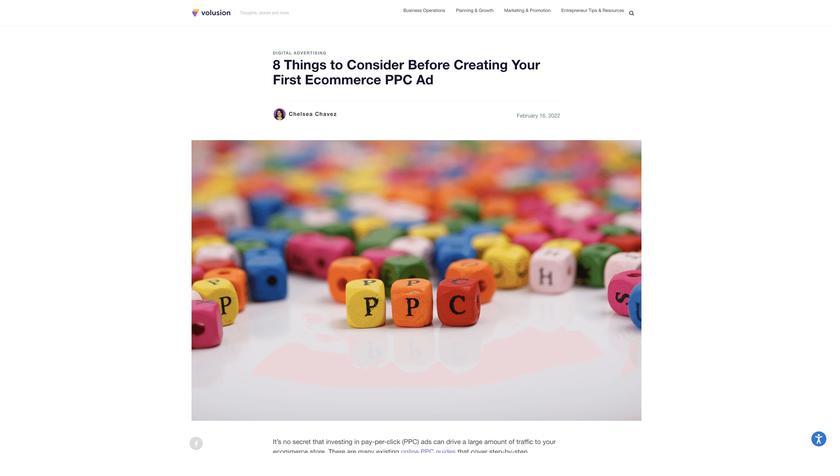 Task type: locate. For each thing, give the bounding box(es) containing it.
2022
[[548, 113, 560, 119]]

facebook image
[[194, 441, 198, 448]]

traffic
[[516, 438, 533, 446]]

business operations link
[[403, 7, 445, 14]]

ecommerce
[[273, 448, 308, 454]]

open accessibe: accessibility options, statement and help image
[[815, 435, 823, 444]]

are
[[347, 448, 356, 454]]

planning
[[456, 8, 473, 13]]

ad
[[416, 71, 433, 87]]

stories
[[259, 11, 271, 15]]

to left your
[[535, 438, 541, 446]]

&
[[475, 8, 478, 13], [526, 8, 529, 13], [598, 8, 601, 13]]

search image
[[629, 10, 634, 16]]

chelsea
[[289, 111, 313, 117]]

it's no secret that investing in pay-per-click (ppc) ads can drive a large amount of traffic to your ecommerce store. there are many existing
[[273, 438, 556, 454]]

of
[[509, 438, 514, 446]]

before
[[408, 56, 450, 72]]

chavez
[[315, 111, 337, 117]]

to right things
[[330, 56, 343, 72]]

0 horizontal spatial to
[[330, 56, 343, 72]]

drive
[[446, 438, 461, 446]]

can
[[433, 438, 444, 446]]

digital
[[273, 50, 292, 55]]

amount
[[484, 438, 507, 446]]

promotion
[[530, 8, 551, 13]]

things
[[284, 56, 327, 72]]

consider
[[347, 56, 404, 72]]

1 vertical spatial to
[[535, 438, 541, 446]]

to inside it's no secret that investing in pay-per-click (ppc) ads can drive a large amount of traffic to your ecommerce store. there are many existing
[[535, 438, 541, 446]]

& right tips
[[598, 8, 601, 13]]

more.
[[280, 11, 290, 15]]

0 horizontal spatial &
[[475, 8, 478, 13]]

planning & growth link
[[456, 7, 494, 14]]

to
[[330, 56, 343, 72], [535, 438, 541, 446]]

pay-
[[361, 438, 375, 446]]

many
[[358, 448, 374, 454]]

creating
[[454, 56, 508, 72]]

& left growth on the right
[[475, 8, 478, 13]]

advertising
[[294, 50, 327, 55]]

ecommerce
[[305, 71, 381, 87]]

1 horizontal spatial to
[[535, 438, 541, 446]]

ads
[[421, 438, 432, 446]]

that
[[313, 438, 324, 446]]

1 horizontal spatial &
[[526, 8, 529, 13]]

0 vertical spatial to
[[330, 56, 343, 72]]

store.
[[310, 448, 327, 454]]

& right marketing
[[526, 8, 529, 13]]

resources
[[603, 8, 624, 13]]

business
[[403, 8, 422, 13]]



Task type: vqa. For each thing, say whether or not it's contained in the screenshot.
bottommost site
no



Task type: describe. For each thing, give the bounding box(es) containing it.
no
[[283, 438, 291, 446]]

entrepreneur tips & resources
[[561, 8, 624, 13]]

click
[[387, 438, 400, 446]]

a
[[463, 438, 466, 446]]

secret
[[293, 438, 311, 446]]

16,
[[539, 113, 547, 119]]

digital advertising 8 things to consider before creating your first ecommerce ppc ad
[[273, 50, 540, 87]]

chelsea chavez link
[[273, 108, 337, 121]]

your
[[543, 438, 556, 446]]

marketing & promotion
[[504, 8, 551, 13]]

& for planning
[[475, 8, 478, 13]]

growth
[[479, 8, 494, 13]]

it's
[[273, 438, 281, 446]]

8
[[273, 56, 280, 72]]

(ppc)
[[402, 438, 419, 446]]

large
[[468, 438, 482, 446]]

thoughts,
[[240, 11, 258, 15]]

there
[[328, 448, 345, 454]]

investing
[[326, 438, 352, 446]]

february
[[517, 113, 538, 119]]

entrepreneur tips & resources link
[[561, 7, 624, 15]]

per-
[[375, 438, 387, 446]]

2 horizontal spatial &
[[598, 8, 601, 13]]

marketing
[[504, 8, 524, 13]]

existing
[[376, 448, 399, 454]]

february 16, 2022
[[517, 113, 560, 119]]

to inside digital advertising 8 things to consider before creating your first ecommerce ppc ad
[[330, 56, 343, 72]]

planning & growth
[[456, 8, 494, 13]]

business operations
[[403, 8, 445, 13]]

8 things to consider before creating your first ecommerce ppc ad image
[[192, 140, 641, 421]]

operations
[[423, 8, 445, 13]]

chelsea chavez
[[289, 111, 337, 117]]

your
[[512, 56, 540, 72]]

thoughts, stories and more.
[[240, 11, 290, 15]]

and
[[272, 11, 279, 15]]

first
[[273, 71, 301, 87]]

ppc
[[385, 71, 412, 87]]

tips
[[589, 8, 597, 13]]

marketing & promotion link
[[504, 7, 551, 14]]

entrepreneur
[[561, 8, 587, 13]]

& for marketing
[[526, 8, 529, 13]]

in
[[354, 438, 359, 446]]



